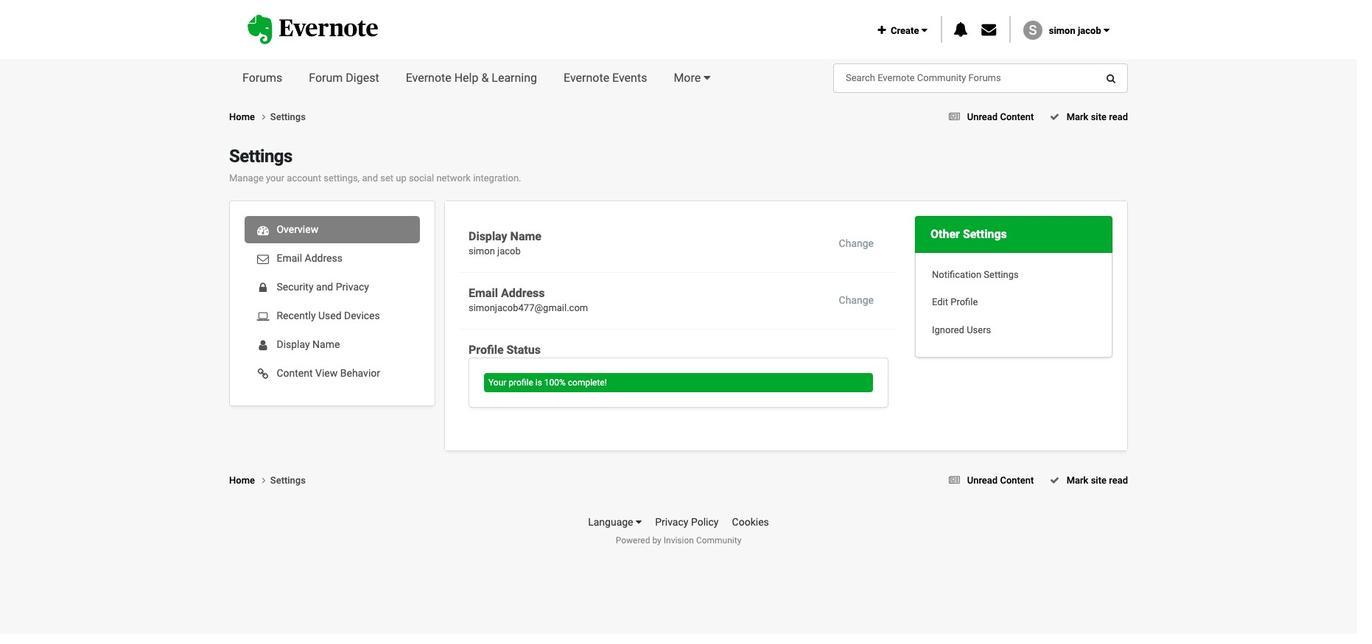 Task type: vqa. For each thing, say whether or not it's contained in the screenshot.
for to the middle
no



Task type: locate. For each thing, give the bounding box(es) containing it.
0 vertical spatial unread content
[[968, 111, 1035, 122]]

simon right simon jacob image
[[1050, 25, 1076, 36]]

recently used devices link
[[245, 302, 420, 329]]

forums
[[243, 71, 283, 85]]

2 read from the top
[[1110, 475, 1129, 486]]

display down recently
[[277, 338, 310, 350]]

2 site from the top
[[1092, 475, 1107, 486]]

envelope o image
[[252, 253, 274, 265]]

2 mark site read link from the top
[[1046, 475, 1129, 486]]

mark
[[1067, 111, 1089, 122], [1067, 475, 1089, 486]]

2 newspaper o image from the top
[[950, 475, 961, 485]]

1 newspaper o image from the top
[[950, 112, 961, 122]]

devices
[[344, 309, 380, 321]]

1 vertical spatial mark site read link
[[1046, 475, 1129, 486]]

change link
[[825, 229, 889, 258], [825, 286, 889, 314]]

name inside "link"
[[313, 338, 340, 350]]

2 vertical spatial content
[[1001, 475, 1035, 486]]

2 check image from the top
[[1050, 475, 1060, 485]]

privacy policy link
[[656, 516, 719, 528]]

mark for angle right image check image
[[1067, 111, 1089, 122]]

unread content link
[[945, 111, 1035, 122], [945, 475, 1035, 486]]

evernote
[[406, 71, 452, 85], [564, 71, 610, 85]]

complete!
[[568, 378, 607, 388]]

settings right angle right image
[[270, 111, 306, 122]]

0 vertical spatial jacob
[[1079, 25, 1102, 36]]

0 horizontal spatial simon
[[469, 246, 495, 257]]

Search search field
[[835, 64, 1022, 92]]

angle right image
[[262, 475, 266, 485]]

0 horizontal spatial address
[[305, 252, 343, 264]]

used
[[319, 309, 342, 321]]

forums link
[[229, 59, 296, 97]]

0 vertical spatial mark
[[1067, 111, 1089, 122]]

content view behavior link
[[245, 359, 420, 387]]

0 vertical spatial mark site read
[[1065, 111, 1129, 122]]

1 horizontal spatial caret down image
[[1104, 25, 1110, 35]]

simon jacob image
[[1024, 21, 1044, 40]]

cookies link
[[733, 516, 770, 528]]

unread content link for 'mark site read' link corresponding to newspaper o icon associated with angle right image check image
[[945, 111, 1035, 122]]

ignored users
[[933, 324, 992, 335]]

name for display name
[[313, 338, 340, 350]]

email up simonjacob477@gmail.com
[[469, 286, 498, 300]]

caret down image
[[922, 25, 928, 35], [704, 72, 711, 83]]

1 vertical spatial caret down image
[[704, 72, 711, 83]]

2 change from the top
[[839, 294, 874, 306]]

edit
[[933, 296, 949, 307]]

display inside the display name simon jacob
[[469, 229, 508, 243]]

unread
[[968, 111, 998, 122], [968, 475, 998, 486]]

check image
[[1050, 112, 1060, 122], [1050, 475, 1060, 485]]

2 mark site read from the top
[[1065, 475, 1129, 486]]

notification settings
[[933, 269, 1019, 280]]

1 vertical spatial unread content
[[968, 475, 1035, 486]]

1 vertical spatial profile
[[469, 342, 504, 357]]

0 vertical spatial display
[[469, 229, 508, 243]]

display for display name
[[277, 338, 310, 350]]

0 horizontal spatial evernote
[[406, 71, 452, 85]]

and
[[362, 173, 378, 184], [316, 281, 333, 292]]

1 horizontal spatial evernote
[[564, 71, 610, 85]]

profile up your
[[469, 342, 504, 357]]

email address link
[[245, 244, 420, 272]]

email right envelope o image
[[277, 252, 302, 264]]

1 home link from the top
[[229, 110, 270, 124]]

0 horizontal spatial name
[[313, 338, 340, 350]]

social
[[409, 173, 434, 184]]

address inside email address simonjacob477@gmail.com
[[501, 286, 545, 300]]

home link for unread content link related to 'mark site read' link corresponding to newspaper o icon associated with angle right image check image
[[229, 110, 270, 124]]

profile
[[951, 296, 979, 307], [469, 342, 504, 357]]

content
[[1001, 111, 1035, 122], [277, 367, 313, 379], [1001, 475, 1035, 486]]

1 horizontal spatial caret down image
[[922, 25, 928, 35]]

cookies
[[733, 516, 770, 528]]

1 unread content link from the top
[[945, 111, 1035, 122]]

0 vertical spatial caret down image
[[1104, 25, 1110, 35]]

2 unread content link from the top
[[945, 475, 1035, 486]]

1 unread content from the top
[[968, 111, 1035, 122]]

1 vertical spatial jacob
[[498, 246, 521, 257]]

1 vertical spatial home link
[[229, 473, 270, 488]]

1 vertical spatial unread content link
[[945, 475, 1035, 486]]

0 vertical spatial name
[[511, 229, 542, 243]]

jacob up email address simonjacob477@gmail.com
[[498, 246, 521, 257]]

name
[[511, 229, 542, 243], [313, 338, 340, 350]]

privacy
[[336, 281, 369, 292], [656, 516, 689, 528]]

display name simon jacob
[[469, 229, 542, 257]]

is
[[536, 378, 542, 388]]

0 vertical spatial unread
[[968, 111, 998, 122]]

1 horizontal spatial display
[[469, 229, 508, 243]]

unread content for check image related to angle right icon's newspaper o icon
[[968, 475, 1035, 486]]

1 site from the top
[[1092, 111, 1107, 122]]

1 horizontal spatial and
[[362, 173, 378, 184]]

1 vertical spatial change
[[839, 294, 874, 306]]

caret down image inside simon jacob link
[[1104, 25, 1110, 35]]

&
[[482, 71, 489, 85]]

mark site read link
[[1046, 111, 1129, 122], [1046, 475, 1129, 486]]

address up the security and privacy on the top
[[305, 252, 343, 264]]

0 horizontal spatial caret down image
[[636, 517, 642, 527]]

2 home link from the top
[[229, 473, 270, 488]]

1 vertical spatial simon
[[469, 246, 495, 257]]

profile right edit
[[951, 296, 979, 307]]

1 vertical spatial and
[[316, 281, 333, 292]]

digest
[[346, 71, 379, 85]]

2 change link from the top
[[825, 286, 889, 314]]

caret down image inside language link
[[636, 517, 642, 527]]

address
[[305, 252, 343, 264], [501, 286, 545, 300]]

simon jacob link
[[1050, 25, 1110, 36]]

1 horizontal spatial name
[[511, 229, 542, 243]]

notification settings link
[[925, 261, 1104, 288]]

1 horizontal spatial address
[[501, 286, 545, 300]]

0 horizontal spatial email
[[277, 252, 302, 264]]

1 mark site read from the top
[[1065, 111, 1129, 122]]

network
[[437, 173, 471, 184]]

unread content
[[968, 111, 1035, 122], [968, 475, 1035, 486]]

privacy up devices
[[336, 281, 369, 292]]

0 vertical spatial check image
[[1050, 112, 1060, 122]]

evernote events link
[[551, 59, 661, 97]]

jacob inside the display name simon jacob
[[498, 246, 521, 257]]

mark site read
[[1065, 111, 1129, 122], [1065, 475, 1129, 486]]

display
[[469, 229, 508, 243], [277, 338, 310, 350]]

link image
[[252, 368, 274, 380]]

settings right angle right icon
[[270, 475, 306, 486]]

email for email address
[[277, 252, 302, 264]]

0 vertical spatial and
[[362, 173, 378, 184]]

by
[[653, 536, 662, 546]]

and left set
[[362, 173, 378, 184]]

1 vertical spatial site
[[1092, 475, 1107, 486]]

1 vertical spatial mark
[[1067, 475, 1089, 486]]

2 unread content from the top
[[968, 475, 1035, 486]]

newspaper o image for check image related to angle right icon
[[950, 475, 961, 485]]

1 horizontal spatial simon
[[1050, 25, 1076, 36]]

name up view
[[313, 338, 340, 350]]

jacob
[[1079, 25, 1102, 36], [498, 246, 521, 257]]

events
[[613, 71, 648, 85]]

0 vertical spatial content
[[1001, 111, 1035, 122]]

1 vertical spatial check image
[[1050, 475, 1060, 485]]

0 horizontal spatial profile
[[469, 342, 504, 357]]

evernote user forum image
[[248, 15, 378, 44]]

1 read from the top
[[1110, 111, 1129, 122]]

0 horizontal spatial caret down image
[[704, 72, 711, 83]]

evernote help & learning link
[[393, 59, 551, 97]]

0 vertical spatial mark site read link
[[1046, 111, 1129, 122]]

caret down image up search icon
[[1104, 25, 1110, 35]]

0 vertical spatial read
[[1110, 111, 1129, 122]]

security and privacy
[[274, 281, 369, 292]]

create
[[886, 25, 922, 36]]

home link
[[229, 110, 270, 124], [229, 473, 270, 488]]

content for check image related to angle right icon's newspaper o icon
[[1001, 475, 1035, 486]]

site for 'mark site read' link associated with check image related to angle right icon's newspaper o icon
[[1092, 475, 1107, 486]]

0 vertical spatial privacy
[[336, 281, 369, 292]]

caret down image right "more"
[[704, 72, 711, 83]]

2 unread from the top
[[968, 475, 998, 486]]

0 vertical spatial unread content link
[[945, 111, 1035, 122]]

other settings
[[931, 227, 1008, 241]]

1 vertical spatial address
[[501, 286, 545, 300]]

profile status
[[469, 342, 541, 357]]

caret down image
[[1104, 25, 1110, 35], [636, 517, 642, 527]]

change for display name
[[839, 237, 874, 249]]

0 vertical spatial home
[[229, 111, 257, 122]]

2 home from the top
[[229, 475, 257, 486]]

newspaper o image for angle right image check image
[[950, 112, 961, 122]]

more link
[[661, 59, 724, 97]]

0 vertical spatial profile
[[951, 296, 979, 307]]

name up email address simonjacob477@gmail.com
[[511, 229, 542, 243]]

0 vertical spatial newspaper o image
[[950, 112, 961, 122]]

settings up the manage
[[229, 146, 293, 167]]

1 vertical spatial unread
[[968, 475, 998, 486]]

email address simonjacob477@gmail.com
[[469, 286, 588, 313]]

1 horizontal spatial privacy
[[656, 516, 689, 528]]

1 check image from the top
[[1050, 112, 1060, 122]]

change
[[839, 237, 874, 249], [839, 294, 874, 306]]

0 vertical spatial email
[[277, 252, 302, 264]]

1 evernote from the left
[[406, 71, 452, 85]]

home left angle right icon
[[229, 475, 257, 486]]

settings right other
[[963, 227, 1008, 241]]

caret down image left the notifications icon
[[922, 25, 928, 35]]

1 mark from the top
[[1067, 111, 1089, 122]]

tachometer image
[[252, 224, 274, 236]]

1 vertical spatial email
[[469, 286, 498, 300]]

0 horizontal spatial display
[[277, 338, 310, 350]]

1 mark site read link from the top
[[1046, 111, 1129, 122]]

0 horizontal spatial jacob
[[498, 246, 521, 257]]

evernote help & learning
[[406, 71, 537, 85]]

1 horizontal spatial email
[[469, 286, 498, 300]]

0 horizontal spatial and
[[316, 281, 333, 292]]

simon up email address simonjacob477@gmail.com
[[469, 246, 495, 257]]

ignored users link
[[925, 317, 1104, 343]]

1 vertical spatial home
[[229, 475, 257, 486]]

change link for display name
[[825, 229, 889, 258]]

home left angle right image
[[229, 111, 257, 122]]

ignored
[[933, 324, 965, 335]]

1 vertical spatial name
[[313, 338, 340, 350]]

evernote for evernote help & learning
[[406, 71, 452, 85]]

simon
[[1050, 25, 1076, 36], [469, 246, 495, 257]]

newspaper o image
[[950, 112, 961, 122], [950, 475, 961, 485]]

home
[[229, 111, 257, 122], [229, 475, 257, 486]]

1 vertical spatial display
[[277, 338, 310, 350]]

display name link
[[245, 331, 420, 358]]

name inside the display name simon jacob
[[511, 229, 542, 243]]

evernote left events
[[564, 71, 610, 85]]

jacob right simon jacob image
[[1079, 25, 1102, 36]]

1 vertical spatial newspaper o image
[[950, 475, 961, 485]]

mark site read link for newspaper o icon associated with angle right image check image
[[1046, 111, 1129, 122]]

1 home from the top
[[229, 111, 257, 122]]

1 vertical spatial read
[[1110, 475, 1129, 486]]

home link for unread content link associated with 'mark site read' link associated with check image related to angle right icon's newspaper o icon
[[229, 473, 270, 488]]

1 vertical spatial change link
[[825, 286, 889, 314]]

0 vertical spatial home link
[[229, 110, 270, 124]]

other
[[931, 227, 961, 241]]

0 vertical spatial address
[[305, 252, 343, 264]]

1 vertical spatial caret down image
[[636, 517, 642, 527]]

view
[[316, 367, 338, 379]]

email for email address simonjacob477@gmail.com
[[469, 286, 498, 300]]

email
[[277, 252, 302, 264], [469, 286, 498, 300]]

2 mark from the top
[[1067, 475, 1089, 486]]

1 unread from the top
[[968, 111, 998, 122]]

email inside email address simonjacob477@gmail.com
[[469, 286, 498, 300]]

profile
[[509, 378, 534, 388]]

0 vertical spatial change link
[[825, 229, 889, 258]]

laptop image
[[252, 310, 274, 322]]

0 vertical spatial change
[[839, 237, 874, 249]]

1 vertical spatial mark site read
[[1065, 475, 1129, 486]]

notification
[[933, 269, 982, 280]]

and up recently used devices
[[316, 281, 333, 292]]

settings inside settings manage your account settings, and set up social network integration.
[[229, 146, 293, 167]]

1 change link from the top
[[825, 229, 889, 258]]

1 horizontal spatial jacob
[[1079, 25, 1102, 36]]

display for display name simon jacob
[[469, 229, 508, 243]]

caret down image for language
[[636, 517, 642, 527]]

caret down image for simon jacob
[[1104, 25, 1110, 35]]

100%
[[545, 378, 566, 388]]

angle right image
[[262, 112, 266, 122]]

evernote left help
[[406, 71, 452, 85]]

address up simonjacob477@gmail.com
[[501, 286, 545, 300]]

display down integration.
[[469, 229, 508, 243]]

0 vertical spatial caret down image
[[922, 25, 928, 35]]

check image for angle right icon
[[1050, 475, 1060, 485]]

0 vertical spatial site
[[1092, 111, 1107, 122]]

caret down image up powered
[[636, 517, 642, 527]]

privacy up powered by invision community link
[[656, 516, 689, 528]]

display inside "link"
[[277, 338, 310, 350]]

caret down image inside more link
[[704, 72, 711, 83]]

1 change from the top
[[839, 237, 874, 249]]

2 evernote from the left
[[564, 71, 610, 85]]

integration.
[[473, 173, 522, 184]]



Task type: describe. For each thing, give the bounding box(es) containing it.
learning
[[492, 71, 537, 85]]

up
[[396, 173, 407, 184]]

content for newspaper o icon associated with angle right image check image
[[1001, 111, 1035, 122]]

invision
[[664, 536, 694, 546]]

manage
[[229, 173, 264, 184]]

create link
[[878, 25, 928, 36]]

0 horizontal spatial privacy
[[336, 281, 369, 292]]

messages image
[[982, 22, 997, 37]]

powered
[[616, 536, 651, 546]]

user image
[[252, 339, 274, 351]]

forum
[[309, 71, 343, 85]]

forum digest link
[[296, 59, 393, 97]]

edit profile
[[933, 296, 979, 307]]

powered by invision community
[[616, 536, 742, 546]]

settings up edit profile link
[[984, 269, 1019, 280]]

name for display name simon jacob
[[511, 229, 542, 243]]

simon jacob
[[1050, 25, 1104, 36]]

recently
[[277, 309, 316, 321]]

mark site read for 'mark site read' link associated with check image related to angle right icon's newspaper o icon
[[1065, 475, 1129, 486]]

plus image
[[878, 25, 886, 35]]

more
[[674, 71, 701, 85]]

settings manage your account settings, and set up social network integration.
[[229, 146, 522, 184]]

account
[[287, 173, 321, 184]]

display name
[[274, 338, 340, 350]]

read for angle right image check image
[[1110, 111, 1129, 122]]

forum digest
[[309, 71, 379, 85]]

edit profile link
[[925, 289, 1104, 315]]

content view behavior
[[274, 367, 380, 379]]

unread content for newspaper o icon associated with angle right image check image
[[968, 111, 1035, 122]]

behavior
[[340, 367, 380, 379]]

users
[[967, 324, 992, 335]]

language link
[[588, 516, 642, 528]]

site for 'mark site read' link corresponding to newspaper o icon associated with angle right image check image
[[1092, 111, 1107, 122]]

powered by invision community link
[[616, 536, 742, 546]]

language
[[588, 516, 636, 528]]

community
[[697, 536, 742, 546]]

notifications image
[[954, 22, 969, 37]]

status
[[507, 342, 541, 357]]

your
[[266, 173, 285, 184]]

help
[[455, 71, 479, 85]]

your
[[489, 378, 507, 388]]

1 vertical spatial privacy
[[656, 516, 689, 528]]

unread for newspaper o icon associated with angle right image check image
[[968, 111, 998, 122]]

privacy policy
[[656, 516, 719, 528]]

unread content link for 'mark site read' link associated with check image related to angle right icon's newspaper o icon
[[945, 475, 1035, 486]]

and inside settings manage your account settings, and set up social network integration.
[[362, 173, 378, 184]]

overview
[[274, 223, 319, 235]]

mark site read link for check image related to angle right icon's newspaper o icon
[[1046, 475, 1129, 486]]

policy
[[691, 516, 719, 528]]

home for angle right icon
[[229, 475, 257, 486]]

settings,
[[324, 173, 360, 184]]

overview link
[[245, 216, 420, 243]]

change for email address
[[839, 294, 874, 306]]

change link for email address
[[825, 286, 889, 314]]

security and privacy link
[[245, 273, 420, 300]]

read for check image related to angle right icon
[[1110, 475, 1129, 486]]

mark site read for 'mark site read' link corresponding to newspaper o icon associated with angle right image check image
[[1065, 111, 1129, 122]]

0 vertical spatial simon
[[1050, 25, 1076, 36]]

address for email address
[[305, 252, 343, 264]]

search image
[[1107, 73, 1116, 83]]

lock image
[[252, 282, 274, 293]]

recently used devices
[[274, 309, 380, 321]]

evernote for evernote events
[[564, 71, 610, 85]]

mark for check image related to angle right icon
[[1067, 475, 1089, 486]]

1 vertical spatial content
[[277, 367, 313, 379]]

home for angle right image
[[229, 111, 257, 122]]

unread for check image related to angle right icon's newspaper o icon
[[968, 475, 998, 486]]

set
[[381, 173, 394, 184]]

your profile is 100% complete!
[[489, 378, 607, 388]]

address for email address simonjacob477@gmail.com
[[501, 286, 545, 300]]

check image for angle right image
[[1050, 112, 1060, 122]]

security
[[277, 281, 314, 292]]

evernote events
[[564, 71, 648, 85]]

simonjacob477@gmail.com
[[469, 302, 588, 313]]

1 horizontal spatial profile
[[951, 296, 979, 307]]

simon inside the display name simon jacob
[[469, 246, 495, 257]]

email address
[[274, 252, 343, 264]]



